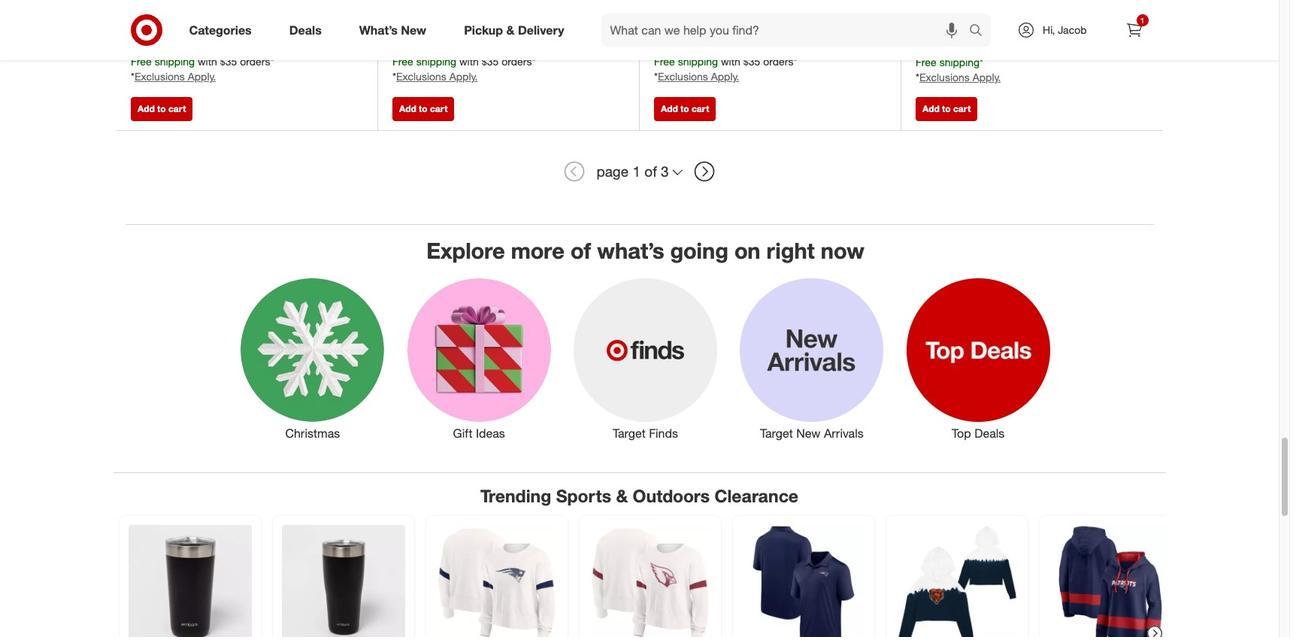 Task type: vqa. For each thing, say whether or not it's contained in the screenshot.
Free shipping with $35 orders* * Exclusions Apply.
yes



Task type: describe. For each thing, give the bounding box(es) containing it.
1 free shipping with $35 orders* * exclusions apply. from the left
[[131, 55, 274, 83]]

purchased for 2nd add to cart button from right
[[680, 30, 723, 41]]

more
[[511, 237, 565, 264]]

1 add to cart button from the left
[[131, 97, 193, 121]]

shipping inside free shipping * * exclusions apply.
[[940, 55, 980, 68]]

gift ideas link
[[396, 275, 563, 442]]

search button
[[963, 14, 999, 50]]

with for 2nd add to cart button from right
[[721, 55, 741, 67]]

of for 1
[[645, 163, 657, 180]]

sports
[[556, 485, 612, 506]]

free shipping * * exclusions apply.
[[916, 55, 1001, 84]]

purchased for 1st add to cart button from the left
[[157, 30, 200, 41]]

explore more of what's going on right now
[[427, 237, 865, 264]]

when for 2nd add to cart button from left
[[393, 30, 416, 41]]

christmas
[[285, 426, 340, 441]]

0 vertical spatial deals
[[289, 22, 322, 37]]

3 free shipping with $35 orders* * exclusions apply. from the left
[[654, 55, 798, 83]]

of for more
[[571, 237, 591, 264]]

purchased for first add to cart button from right
[[942, 31, 985, 42]]

3 orders* from the left
[[764, 55, 798, 67]]

4 add from the left
[[923, 103, 940, 114]]

1 to from the left
[[157, 103, 166, 114]]

3 $35 from the left
[[744, 55, 761, 67]]

1 inside "dropdown button"
[[633, 163, 641, 180]]

4 cart from the left
[[954, 103, 971, 114]]

target finds
[[613, 426, 678, 441]]

2 add to cart from the left
[[399, 103, 448, 114]]

what's new
[[359, 22, 427, 37]]

going
[[671, 237, 729, 264]]

& inside 'link'
[[507, 22, 515, 37]]

trending
[[481, 485, 552, 506]]

1 cart from the left
[[168, 103, 186, 114]]

gift ideas
[[453, 426, 505, 441]]

2 add from the left
[[399, 103, 417, 114]]

target for target finds
[[613, 426, 646, 441]]

page 1 of 3
[[597, 163, 669, 180]]

4 add to cart button from the left
[[916, 97, 978, 121]]

new for target
[[797, 426, 821, 441]]

top deals
[[952, 426, 1005, 441]]

1 link
[[1118, 14, 1151, 47]]

hi, jacob
[[1043, 23, 1087, 36]]

ideas
[[476, 426, 505, 441]]

search
[[963, 24, 999, 39]]

3 add to cart button from the left
[[654, 97, 716, 121]]

now
[[821, 237, 865, 264]]

categories
[[189, 22, 252, 37]]

3 add to cart from the left
[[661, 103, 710, 114]]

1 horizontal spatial 1
[[1141, 16, 1145, 25]]

arrivals
[[824, 426, 864, 441]]

page
[[597, 163, 629, 180]]

2 cart from the left
[[430, 103, 448, 114]]

3
[[661, 163, 669, 180]]

explore
[[427, 237, 505, 264]]

3 to from the left
[[681, 103, 690, 114]]

What can we help you find? suggestions appear below search field
[[601, 14, 973, 47]]



Task type: locate. For each thing, give the bounding box(es) containing it.
1 right jacob
[[1141, 16, 1145, 25]]

free shipping with $35 orders* * exclusions apply.
[[131, 55, 274, 83], [393, 55, 536, 83], [654, 55, 798, 83]]

when for 1st add to cart button from the left
[[131, 30, 154, 41]]

orders* down pickup & delivery 'link'
[[502, 55, 536, 67]]

1 add from the left
[[138, 103, 155, 114]]

with down what can we help you find? suggestions appear below search field on the top
[[721, 55, 741, 67]]

1 right page
[[633, 163, 641, 180]]

0 horizontal spatial new
[[401, 22, 427, 37]]

4 to from the left
[[943, 103, 951, 114]]

add to cart
[[138, 103, 186, 114], [399, 103, 448, 114], [661, 103, 710, 114], [923, 103, 971, 114]]

2 horizontal spatial $35
[[744, 55, 761, 67]]

3 cart from the left
[[692, 103, 710, 114]]

1
[[1141, 16, 1145, 25], [633, 163, 641, 180]]

new
[[401, 22, 427, 37], [797, 426, 821, 441]]

free inside free shipping * * exclusions apply.
[[916, 55, 937, 68]]

free shipping with $35 orders* * exclusions apply. down categories
[[131, 55, 274, 83]]

nfl arizona cardinals women's primary antique long sleeve crew fleece sweartshirt image
[[589, 525, 712, 637], [589, 525, 712, 637]]

exclusions apply. button
[[135, 69, 216, 84], [396, 69, 478, 84], [658, 69, 740, 84], [920, 70, 1001, 85]]

to
[[157, 103, 166, 114], [419, 103, 428, 114], [681, 103, 690, 114], [943, 103, 951, 114]]

$35 down 'pickup' at the top
[[482, 55, 499, 67]]

1 horizontal spatial target
[[760, 426, 793, 441]]

0 horizontal spatial orders*
[[240, 55, 274, 67]]

$35 down what can we help you find? suggestions appear below search field on the top
[[744, 55, 761, 67]]

0 horizontal spatial deals
[[289, 22, 322, 37]]

deals left what's
[[289, 22, 322, 37]]

1 vertical spatial deals
[[975, 426, 1005, 441]]

2 orders* from the left
[[502, 55, 536, 67]]

of left 3
[[645, 163, 657, 180]]

1 orders* from the left
[[240, 55, 274, 67]]

nfl new england patriots women's primary antique long sleeve crew fleece sweartshirt image
[[435, 525, 559, 637], [435, 525, 559, 637]]

target
[[613, 426, 646, 441], [760, 426, 793, 441]]

1 add to cart from the left
[[138, 103, 186, 114]]

finds
[[649, 426, 678, 441]]

deals
[[289, 22, 322, 37], [975, 426, 1005, 441]]

0 vertical spatial new
[[401, 22, 427, 37]]

1 $35 from the left
[[220, 55, 237, 67]]

christmas link
[[230, 275, 396, 442]]

exclusions
[[135, 70, 185, 83], [396, 70, 447, 83], [658, 70, 708, 83], [920, 71, 970, 84]]

orders* down what can we help you find? suggestions appear below search field on the top
[[764, 55, 798, 67]]

of right the more
[[571, 237, 591, 264]]

with down categories
[[198, 55, 217, 67]]

&
[[507, 22, 515, 37], [616, 485, 628, 506]]

& right 'sports'
[[616, 485, 628, 506]]

2 target from the left
[[760, 426, 793, 441]]

what's
[[598, 237, 665, 264]]

target left finds
[[613, 426, 646, 441]]

orders*
[[240, 55, 274, 67], [502, 55, 536, 67], [764, 55, 798, 67]]

pickup
[[464, 22, 503, 37]]

new for what's
[[401, 22, 427, 37]]

0 horizontal spatial $35
[[220, 55, 237, 67]]

right
[[767, 237, 815, 264]]

0 vertical spatial of
[[645, 163, 657, 180]]

when for first add to cart button from right
[[916, 31, 940, 42]]

$35 down categories link
[[220, 55, 237, 67]]

1 vertical spatial of
[[571, 237, 591, 264]]

exclusions inside free shipping * * exclusions apply.
[[920, 71, 970, 84]]

1 horizontal spatial $35
[[482, 55, 499, 67]]

hi,
[[1043, 23, 1056, 36]]

2 with from the left
[[460, 55, 479, 67]]

pickup & delivery link
[[451, 14, 583, 47]]

what's
[[359, 22, 398, 37]]

0 horizontal spatial 1
[[633, 163, 641, 180]]

free
[[131, 55, 152, 67], [393, 55, 414, 67], [654, 55, 675, 67], [916, 55, 937, 68]]

1 vertical spatial new
[[797, 426, 821, 441]]

categories link
[[176, 14, 271, 47]]

delivery
[[518, 22, 565, 37]]

0 horizontal spatial &
[[507, 22, 515, 37]]

1 horizontal spatial with
[[460, 55, 479, 67]]

target new arrivals link
[[729, 275, 896, 442]]

1 horizontal spatial new
[[797, 426, 821, 441]]

2 horizontal spatial orders*
[[764, 55, 798, 67]]

free shipping with $35 orders* * exclusions apply. down 'pickup' at the top
[[393, 55, 536, 83]]

what's new link
[[347, 14, 445, 47]]

0 horizontal spatial of
[[571, 237, 591, 264]]

& right 'pickup' at the top
[[507, 22, 515, 37]]

2 add to cart button from the left
[[393, 97, 455, 121]]

1 horizontal spatial free shipping with $35 orders* * exclusions apply.
[[393, 55, 536, 83]]

apply. inside free shipping * * exclusions apply.
[[973, 71, 1001, 84]]

0 vertical spatial &
[[507, 22, 515, 37]]

new left "arrivals"
[[797, 426, 821, 441]]

1 vertical spatial 1
[[633, 163, 641, 180]]

deals right top
[[975, 426, 1005, 441]]

clearance
[[131, 12, 179, 25], [393, 12, 440, 25], [654, 12, 702, 25], [916, 13, 964, 25], [715, 485, 799, 506]]

pickup & delivery
[[464, 22, 565, 37]]

2 $35 from the left
[[482, 55, 499, 67]]

1 target from the left
[[613, 426, 646, 441]]

target new arrivals
[[760, 426, 864, 441]]

with down 'pickup' at the top
[[460, 55, 479, 67]]

3 with from the left
[[721, 55, 741, 67]]

1 vertical spatial &
[[616, 485, 628, 506]]

nfl chicago bears girls' crop hooded sweatshirt image
[[896, 525, 1019, 637], [896, 525, 1019, 637]]

add
[[138, 103, 155, 114], [399, 103, 417, 114], [661, 103, 678, 114], [923, 103, 940, 114]]

2 to from the left
[[419, 103, 428, 114]]

1 with from the left
[[198, 55, 217, 67]]

cart
[[168, 103, 186, 114], [430, 103, 448, 114], [692, 103, 710, 114], [954, 103, 971, 114]]

shipping
[[155, 55, 195, 67], [416, 55, 457, 67], [678, 55, 718, 67], [940, 55, 980, 68]]

new right what's
[[401, 22, 427, 37]]

top
[[952, 426, 972, 441]]

2 horizontal spatial with
[[721, 55, 741, 67]]

online
[[202, 30, 226, 41], [464, 30, 488, 41], [726, 30, 750, 41], [988, 31, 1012, 42]]

page 1 of 3 button
[[590, 155, 689, 188]]

trending sports & outdoors clearance
[[481, 485, 799, 506]]

with
[[198, 55, 217, 67], [460, 55, 479, 67], [721, 55, 741, 67]]

apply.
[[188, 70, 216, 83], [450, 70, 478, 83], [711, 70, 740, 83], [973, 71, 1001, 84]]

clearance when purchased online
[[131, 12, 226, 41], [393, 12, 488, 41], [654, 12, 750, 41], [916, 13, 1012, 42]]

target for target new arrivals
[[760, 426, 793, 441]]

outdoors
[[633, 485, 710, 506]]

30oz stainless steel lidded tumbler  - embark™ image
[[282, 525, 405, 637], [282, 525, 405, 637]]

0 horizontal spatial target
[[613, 426, 646, 441]]

when
[[131, 30, 154, 41], [393, 30, 416, 41], [654, 30, 678, 41], [916, 31, 940, 42]]

0 horizontal spatial free shipping with $35 orders* * exclusions apply.
[[131, 55, 274, 83]]

target finds link
[[563, 275, 729, 442]]

0 horizontal spatial with
[[198, 55, 217, 67]]

1 horizontal spatial orders*
[[502, 55, 536, 67]]

of inside "dropdown button"
[[645, 163, 657, 180]]

when for 2nd add to cart button from right
[[654, 30, 678, 41]]

jacob
[[1059, 23, 1087, 36]]

20oz stainless steel lidded tumbler - embark™ image
[[128, 525, 252, 637], [128, 525, 252, 637]]

nfl new england patriots women's halftime adjustment long sleeve fleece hooded sweatshirt image
[[1049, 525, 1172, 637], [1049, 525, 1172, 637]]

of
[[645, 163, 657, 180], [571, 237, 591, 264]]

2 free shipping with $35 orders* * exclusions apply. from the left
[[393, 55, 536, 83]]

1 horizontal spatial deals
[[975, 426, 1005, 441]]

add to cart button
[[131, 97, 193, 121], [393, 97, 455, 121], [654, 97, 716, 121], [916, 97, 978, 121]]

3 add from the left
[[661, 103, 678, 114]]

4 add to cart from the left
[[923, 103, 971, 114]]

nfl new england patriots men's shoestring catch polo t-shirt image
[[742, 525, 865, 637], [742, 525, 865, 637]]

with for 2nd add to cart button from left
[[460, 55, 479, 67]]

1 horizontal spatial of
[[645, 163, 657, 180]]

deals link
[[277, 14, 341, 47]]

with for 1st add to cart button from the left
[[198, 55, 217, 67]]

orders* down categories link
[[240, 55, 274, 67]]

free shipping with $35 orders* * exclusions apply. down what can we help you find? suggestions appear below search field on the top
[[654, 55, 798, 83]]

gift
[[453, 426, 473, 441]]

top deals link
[[896, 275, 1062, 442]]

$35
[[220, 55, 237, 67], [482, 55, 499, 67], [744, 55, 761, 67]]

purchased
[[157, 30, 200, 41], [419, 30, 462, 41], [680, 30, 723, 41], [942, 31, 985, 42]]

purchased for 2nd add to cart button from left
[[419, 30, 462, 41]]

on
[[735, 237, 761, 264]]

2 horizontal spatial free shipping with $35 orders* * exclusions apply.
[[654, 55, 798, 83]]

target left "arrivals"
[[760, 426, 793, 441]]

0 vertical spatial 1
[[1141, 16, 1145, 25]]

1 horizontal spatial &
[[616, 485, 628, 506]]

*
[[980, 55, 984, 68], [131, 70, 135, 83], [393, 70, 396, 83], [654, 70, 658, 83], [916, 71, 920, 84]]



